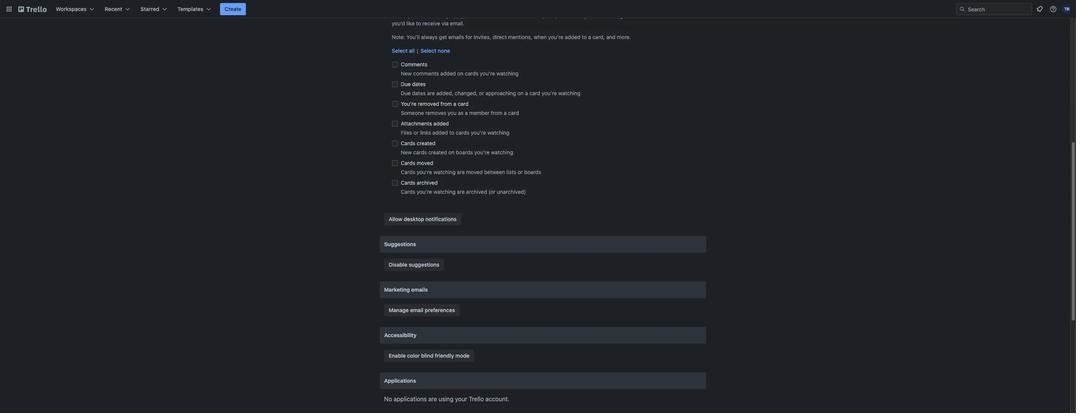 Task type: vqa. For each thing, say whether or not it's contained in the screenshot.


Task type: locate. For each thing, give the bounding box(es) containing it.
manage
[[389, 307, 409, 313]]

0 vertical spatial due
[[401, 81, 411, 87]]

you'll
[[407, 34, 420, 40]]

moved left between
[[466, 169, 483, 175]]

always
[[421, 34, 438, 40]]

dates down comments
[[412, 81, 426, 87]]

1 due from the top
[[401, 81, 411, 87]]

you're
[[584, 13, 600, 19], [548, 34, 564, 40], [480, 70, 495, 77], [542, 90, 557, 96], [471, 129, 486, 136], [474, 149, 490, 156], [417, 169, 432, 175], [417, 189, 432, 195]]

1 vertical spatial preferences
[[425, 307, 455, 313]]

disable suggestions link
[[384, 259, 444, 271]]

0 horizontal spatial select
[[392, 47, 408, 54]]

starred button
[[136, 3, 171, 15]]

cards
[[401, 140, 415, 146], [401, 160, 415, 166], [401, 169, 415, 175], [401, 180, 415, 186], [401, 189, 415, 195]]

1 vertical spatial moved
[[466, 169, 483, 175]]

1 horizontal spatial from
[[491, 110, 502, 116]]

0 vertical spatial email
[[472, 13, 485, 19]]

dates down due dates
[[412, 90, 426, 96]]

you'd
[[392, 20, 405, 27]]

emails
[[449, 34, 464, 40], [411, 287, 428, 293]]

1 horizontal spatial boards
[[524, 169, 541, 175]]

card down approaching
[[508, 110, 519, 116]]

2 vertical spatial or
[[518, 169, 523, 175]]

moved
[[417, 160, 433, 166], [466, 169, 483, 175]]

boards right lists
[[524, 169, 541, 175]]

1 vertical spatial dates
[[412, 90, 426, 96]]

and right card,
[[606, 34, 616, 40]]

0 vertical spatial dates
[[412, 81, 426, 87]]

and right lists, on the top right of page
[[559, 13, 568, 19]]

0 horizontal spatial or
[[414, 129, 419, 136]]

new
[[401, 70, 412, 77], [401, 149, 412, 156]]

2 vertical spatial on
[[448, 149, 455, 156]]

for
[[518, 13, 525, 19], [466, 34, 472, 40]]

are up cards you're watching are archived (or unarchived)
[[457, 169, 465, 175]]

2 horizontal spatial notifications
[[659, 13, 689, 19]]

email.
[[450, 20, 465, 27]]

1 horizontal spatial on
[[457, 70, 463, 77]]

1 vertical spatial emails
[[411, 287, 428, 293]]

comments
[[413, 70, 439, 77]]

2 due from the top
[[401, 90, 411, 96]]

0 vertical spatial preferences
[[408, 13, 438, 19]]

new down comments
[[401, 70, 412, 77]]

cards for cards you're watching are moved between lists or boards
[[401, 169, 415, 175]]

to inside . select which notifications you'd like to receive via email.
[[416, 20, 421, 27]]

and
[[559, 13, 568, 19], [606, 34, 616, 40]]

1 vertical spatial due
[[401, 90, 411, 96]]

1 new from the top
[[401, 70, 412, 77]]

select inside . select which notifications you'd like to receive via email.
[[626, 13, 642, 19]]

2 horizontal spatial or
[[518, 169, 523, 175]]

1 horizontal spatial moved
[[466, 169, 483, 175]]

1 horizontal spatial email
[[472, 13, 485, 19]]

or right changed,
[[479, 90, 484, 96]]

0 horizontal spatial for
[[466, 34, 472, 40]]

trello
[[469, 396, 484, 403]]

emails up 'manage email preferences' in the bottom left of the page
[[411, 287, 428, 293]]

moved up cards archived
[[417, 160, 433, 166]]

select right |
[[421, 47, 436, 54]]

email right the apply
[[472, 13, 485, 19]]

select right .
[[626, 13, 642, 19]]

0 vertical spatial new
[[401, 70, 412, 77]]

0 horizontal spatial moved
[[417, 160, 433, 166]]

or right lists
[[518, 169, 523, 175]]

2 vertical spatial card
[[508, 110, 519, 116]]

which
[[643, 13, 657, 19]]

2 horizontal spatial select
[[626, 13, 642, 19]]

a right as
[[465, 110, 468, 116]]

cards you're watching are archived (or unarchived)
[[401, 189, 526, 195]]

are
[[427, 90, 435, 96], [457, 169, 465, 175], [457, 189, 465, 195], [428, 396, 437, 403]]

2 dates from the top
[[412, 90, 426, 96]]

from
[[441, 101, 452, 107], [491, 110, 502, 116]]

added,
[[436, 90, 453, 96]]

notifications up direct
[[486, 13, 516, 19]]

are down cards you're watching are moved between lists or boards
[[457, 189, 465, 195]]

1 vertical spatial archived
[[466, 189, 487, 195]]

1 horizontal spatial archived
[[466, 189, 487, 195]]

0 vertical spatial card
[[529, 90, 540, 96]]

cards you're watching are moved between lists or boards
[[401, 169, 541, 175]]

workspaces button
[[51, 3, 99, 15]]

1 cards from the top
[[401, 140, 415, 146]]

new for new cards created on boards you're watching
[[401, 149, 412, 156]]

notifications right desktop
[[426, 216, 457, 222]]

added
[[565, 34, 580, 40], [440, 70, 456, 77], [433, 120, 449, 127], [433, 129, 448, 136]]

to right like
[[416, 20, 421, 27]]

0 horizontal spatial notifications
[[426, 216, 457, 222]]

templates button
[[173, 3, 216, 15]]

select
[[626, 13, 642, 19], [392, 47, 408, 54], [421, 47, 436, 54]]

notifications right which
[[659, 13, 689, 19]]

emails right get
[[449, 34, 464, 40]]

0 horizontal spatial email
[[410, 307, 424, 313]]

4 cards from the top
[[401, 180, 415, 186]]

on right approaching
[[518, 90, 524, 96]]

1 vertical spatial new
[[401, 149, 412, 156]]

0 vertical spatial archived
[[417, 180, 438, 186]]

2 new from the top
[[401, 149, 412, 156]]

2 horizontal spatial card
[[529, 90, 540, 96]]

via
[[442, 20, 449, 27]]

0 horizontal spatial on
[[448, 149, 455, 156]]

email
[[472, 13, 485, 19], [410, 307, 424, 313]]

1 vertical spatial boards
[[524, 169, 541, 175]]

or down attachments
[[414, 129, 419, 136]]

on down the files or links added to cards you're watching
[[448, 149, 455, 156]]

for left 'invites,'
[[466, 34, 472, 40]]

0 vertical spatial moved
[[417, 160, 433, 166]]

manage email preferences link
[[384, 304, 460, 317]]

disable
[[389, 261, 407, 268]]

added left card,
[[565, 34, 580, 40]]

allow desktop notifications link
[[384, 213, 461, 225]]

lists
[[507, 169, 516, 175]]

attachments
[[401, 120, 432, 127]]

create
[[225, 6, 241, 12]]

2 cards from the top
[[401, 160, 415, 166]]

on up changed,
[[457, 70, 463, 77]]

0 vertical spatial on
[[457, 70, 463, 77]]

boards up cards you're watching are moved between lists or boards
[[456, 149, 473, 156]]

a left card,
[[588, 34, 591, 40]]

cards down cards created
[[413, 149, 427, 156]]

1 horizontal spatial select
[[421, 47, 436, 54]]

on
[[457, 70, 463, 77], [518, 90, 524, 96], [448, 149, 455, 156]]

created down links
[[417, 140, 436, 146]]

1 vertical spatial for
[[466, 34, 472, 40]]

allow desktop notifications
[[389, 216, 457, 222]]

0 horizontal spatial archived
[[417, 180, 438, 186]]

from down the added,
[[441, 101, 452, 107]]

cards
[[569, 13, 583, 19], [465, 70, 479, 77], [456, 129, 469, 136], [413, 149, 427, 156]]

on for boards
[[448, 149, 455, 156]]

on for cards
[[457, 70, 463, 77]]

due
[[401, 81, 411, 87], [401, 90, 411, 96]]

direct
[[493, 34, 507, 40]]

to
[[466, 13, 470, 19], [416, 20, 421, 27], [582, 34, 587, 40], [449, 129, 454, 136]]

boards
[[456, 149, 473, 156], [524, 169, 541, 175]]

or
[[479, 90, 484, 96], [414, 129, 419, 136], [518, 169, 523, 175]]

1 vertical spatial and
[[606, 34, 616, 40]]

disable suggestions
[[389, 261, 439, 268]]

cards moved
[[401, 160, 433, 166]]

when
[[534, 34, 547, 40]]

a down approaching
[[504, 110, 507, 116]]

0 horizontal spatial card
[[458, 101, 469, 107]]

1 dates from the top
[[412, 81, 426, 87]]

0 horizontal spatial from
[[441, 101, 452, 107]]

email right manage
[[410, 307, 424, 313]]

0 vertical spatial for
[[518, 13, 525, 19]]

mode
[[455, 353, 470, 359]]

these preferences only apply to email notifications for boards, lists, and cards you're watching
[[392, 13, 623, 19]]

1 horizontal spatial or
[[479, 90, 484, 96]]

0 vertical spatial from
[[441, 101, 452, 107]]

card right approaching
[[529, 90, 540, 96]]

from right member
[[491, 110, 502, 116]]

a up you
[[453, 101, 456, 107]]

archived down cards moved
[[417, 180, 438, 186]]

links
[[420, 129, 431, 136]]

2 horizontal spatial on
[[518, 90, 524, 96]]

0 vertical spatial emails
[[449, 34, 464, 40]]

archived
[[417, 180, 438, 186], [466, 189, 487, 195]]

0 vertical spatial and
[[559, 13, 568, 19]]

created
[[417, 140, 436, 146], [428, 149, 447, 156]]

select all | select none
[[392, 47, 450, 54]]

preferences
[[408, 13, 438, 19], [425, 307, 455, 313]]

templates
[[177, 6, 203, 12]]

select left all
[[392, 47, 408, 54]]

0 horizontal spatial emails
[[411, 287, 428, 293]]

using
[[439, 396, 454, 403]]

open information menu image
[[1050, 5, 1057, 13]]

archived left (or
[[466, 189, 487, 195]]

0 vertical spatial created
[[417, 140, 436, 146]]

for left boards,
[[518, 13, 525, 19]]

new down cards created
[[401, 149, 412, 156]]

your
[[455, 396, 467, 403]]

5 cards from the top
[[401, 189, 415, 195]]

created down cards created
[[428, 149, 447, 156]]

files or links added to cards you're watching
[[401, 129, 510, 136]]

cards for cards archived
[[401, 180, 415, 186]]

dates for due dates
[[412, 81, 426, 87]]

3 cards from the top
[[401, 169, 415, 175]]

1 horizontal spatial and
[[606, 34, 616, 40]]

watching link
[[601, 13, 623, 19]]

create button
[[220, 3, 246, 15]]

0 horizontal spatial boards
[[456, 149, 473, 156]]

none
[[438, 47, 450, 54]]

marketing
[[384, 287, 410, 293]]

card up as
[[458, 101, 469, 107]]

mentions,
[[508, 34, 532, 40]]

1 horizontal spatial emails
[[449, 34, 464, 40]]

due dates
[[401, 81, 426, 87]]



Task type: describe. For each thing, give the bounding box(es) containing it.
suggestions
[[384, 241, 416, 247]]

added down removes
[[433, 120, 449, 127]]

cards up changed,
[[465, 70, 479, 77]]

cards right lists, on the top right of page
[[569, 13, 583, 19]]

marketing emails
[[384, 287, 428, 293]]

are left using
[[428, 396, 437, 403]]

color
[[407, 353, 420, 359]]

only
[[439, 13, 449, 19]]

0 horizontal spatial and
[[559, 13, 568, 19]]

back to home image
[[18, 3, 47, 15]]

applications
[[384, 378, 416, 384]]

1 vertical spatial email
[[410, 307, 424, 313]]

notifications inside . select which notifications you'd like to receive via email.
[[659, 13, 689, 19]]

due for due dates are added, changed, or approaching on a card you're watching
[[401, 90, 411, 96]]

to right the apply
[[466, 13, 470, 19]]

are up the removed
[[427, 90, 435, 96]]

0 notifications image
[[1035, 5, 1044, 14]]

workspaces
[[56, 6, 87, 12]]

cards for cards moved
[[401, 160, 415, 166]]

0 vertical spatial or
[[479, 90, 484, 96]]

cards archived
[[401, 180, 438, 186]]

more.
[[617, 34, 631, 40]]

1 horizontal spatial notifications
[[486, 13, 516, 19]]

1 vertical spatial from
[[491, 110, 502, 116]]

added right links
[[433, 129, 448, 136]]

enable
[[389, 353, 406, 359]]

to down you
[[449, 129, 454, 136]]

no applications are using your trello account.
[[384, 396, 509, 403]]

due dates are added, changed, or approaching on a card you're watching
[[401, 90, 581, 96]]

changed,
[[455, 90, 478, 96]]

1 vertical spatial or
[[414, 129, 419, 136]]

you're removed from a card
[[401, 101, 469, 107]]

unarchived)
[[497, 189, 526, 195]]

1 horizontal spatial card
[[508, 110, 519, 116]]

desktop
[[404, 216, 424, 222]]

cards created
[[401, 140, 436, 146]]

cards down as
[[456, 129, 469, 136]]

cards for cards you're watching are archived (or unarchived)
[[401, 189, 415, 195]]

allow
[[389, 216, 402, 222]]

receive
[[423, 20, 440, 27]]

member
[[469, 110, 490, 116]]

0 vertical spatial boards
[[456, 149, 473, 156]]

between
[[484, 169, 505, 175]]

manage email preferences
[[389, 307, 455, 313]]

recent button
[[100, 3, 134, 15]]

as
[[458, 110, 464, 116]]

1 horizontal spatial for
[[518, 13, 525, 19]]

boards,
[[526, 13, 545, 19]]

a right approaching
[[525, 90, 528, 96]]

recent
[[105, 6, 122, 12]]

(or
[[489, 189, 496, 195]]

added up the added,
[[440, 70, 456, 77]]

suggestions
[[409, 261, 439, 268]]

. select which notifications you'd like to receive via email.
[[392, 13, 689, 27]]

note: you'll always get emails for invites, direct mentions, when you're added to a card, and more.
[[392, 34, 631, 40]]

Search field
[[965, 3, 1032, 15]]

removed
[[418, 101, 439, 107]]

all
[[409, 47, 415, 54]]

friendly
[[435, 353, 454, 359]]

you
[[448, 110, 457, 116]]

new cards created on boards you're watching
[[401, 149, 513, 156]]

get
[[439, 34, 447, 40]]

note:
[[392, 34, 405, 40]]

1 vertical spatial on
[[518, 90, 524, 96]]

enable color blind friendly mode link
[[384, 350, 474, 362]]

account.
[[486, 396, 509, 403]]

|
[[417, 47, 418, 54]]

invites,
[[474, 34, 491, 40]]

select none button
[[421, 47, 450, 55]]

card,
[[593, 34, 605, 40]]

1 vertical spatial created
[[428, 149, 447, 156]]

you're
[[401, 101, 416, 107]]

tyler black (tylerblack440) image
[[1063, 5, 1072, 14]]

removes
[[425, 110, 446, 116]]

no
[[384, 396, 392, 403]]

.
[[623, 13, 625, 19]]

select all button
[[392, 47, 415, 55]]

due for due dates
[[401, 81, 411, 87]]

files
[[401, 129, 412, 136]]

blind
[[421, 353, 434, 359]]

new comments added on cards you're watching
[[401, 70, 519, 77]]

apply
[[451, 13, 464, 19]]

someone
[[401, 110, 424, 116]]

starred
[[141, 6, 159, 12]]

these
[[392, 13, 407, 19]]

lists,
[[546, 13, 557, 19]]

primary element
[[0, 0, 1076, 18]]

to left card,
[[582, 34, 587, 40]]

dates for due dates are added, changed, or approaching on a card you're watching
[[412, 90, 426, 96]]

search image
[[959, 6, 965, 12]]

cards for cards created
[[401, 140, 415, 146]]

comments
[[401, 61, 427, 68]]

attachments added
[[401, 120, 449, 127]]

approaching
[[486, 90, 516, 96]]

enable color blind friendly mode
[[389, 353, 470, 359]]

new for new comments added on cards you're watching
[[401, 70, 412, 77]]

1 vertical spatial card
[[458, 101, 469, 107]]

like
[[407, 20, 415, 27]]

applications
[[394, 396, 427, 403]]



